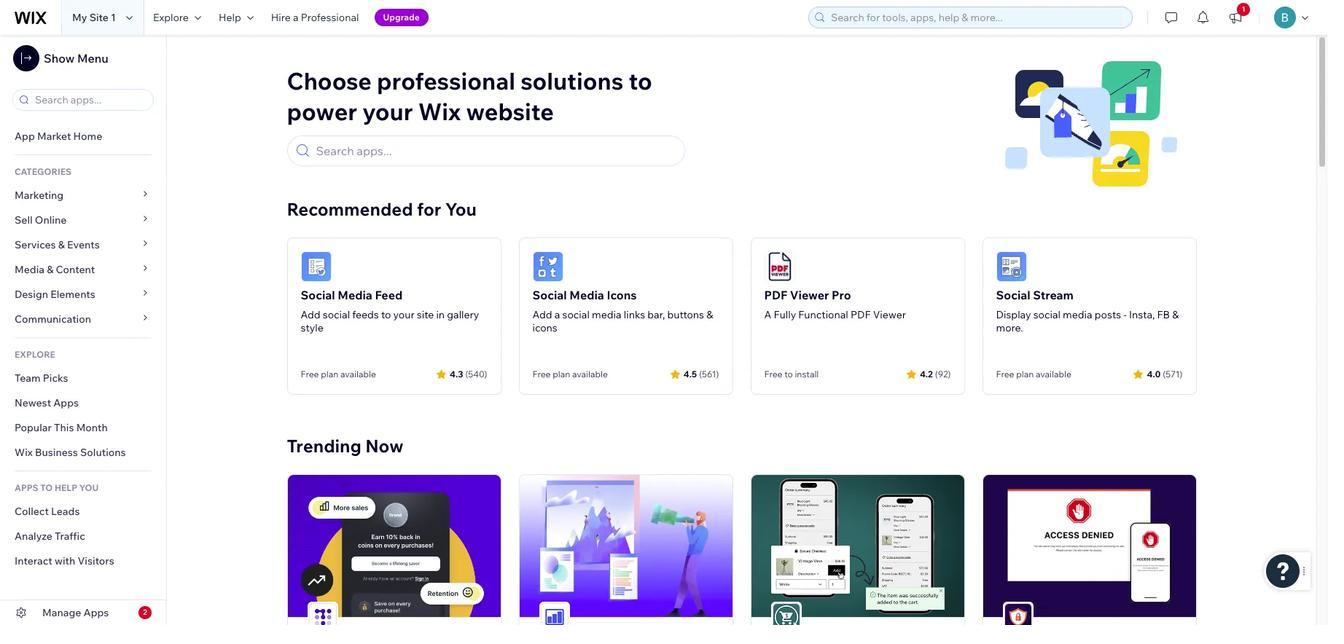 Task type: locate. For each thing, give the bounding box(es) containing it.
pdf up 'a'
[[765, 288, 788, 303]]

plan down style
[[321, 369, 339, 380]]

social down stream
[[1034, 308, 1061, 322]]

links
[[624, 308, 645, 322]]

design
[[15, 288, 48, 301]]

media left icons
[[570, 288, 604, 303]]

plan down icons
[[553, 369, 570, 380]]

2 horizontal spatial available
[[1036, 369, 1072, 380]]

1 vertical spatial your
[[393, 308, 415, 322]]

media
[[15, 263, 44, 276], [338, 288, 372, 303], [570, 288, 604, 303]]

plan
[[321, 369, 339, 380], [553, 369, 570, 380], [1017, 369, 1034, 380]]

0 horizontal spatial search apps... field
[[31, 90, 149, 110]]

wix down the popular
[[15, 446, 33, 459]]

0 horizontal spatial wix
[[15, 446, 33, 459]]

& inside social media icons add a social media links bar, buttons & icons
[[707, 308, 713, 322]]

1 add from the left
[[301, 308, 321, 322]]

2 horizontal spatial to
[[785, 369, 793, 380]]

1 button
[[1220, 0, 1252, 35]]

0 horizontal spatial apps
[[53, 397, 79, 410]]

apps for manage apps
[[84, 607, 109, 620]]

0 horizontal spatial free plan available
[[301, 369, 376, 380]]

elements
[[50, 288, 95, 301]]

0 horizontal spatial pdf
[[765, 288, 788, 303]]

0 vertical spatial to
[[629, 66, 652, 96]]

help
[[55, 483, 77, 494]]

social media feed add social feeds to your site in gallery style
[[301, 288, 479, 335]]

plan for display
[[1017, 369, 1034, 380]]

free plan available down the more.
[[996, 369, 1072, 380]]

1 social from the left
[[301, 288, 335, 303]]

2
[[143, 608, 147, 618]]

help button
[[210, 0, 262, 35]]

viewer up functional
[[790, 288, 829, 303]]

apps inside newest apps link
[[53, 397, 79, 410]]

social down "social media feed logo"
[[301, 288, 335, 303]]

fully
[[774, 308, 796, 322]]

search apps... field inside the sidebar element
[[31, 90, 149, 110]]

services & events
[[15, 238, 100, 252]]

Search for tools, apps, help & more... field
[[827, 7, 1128, 28]]

2 add from the left
[[533, 308, 552, 322]]

a right hire
[[293, 11, 299, 24]]

3 free plan available from the left
[[996, 369, 1072, 380]]

0 vertical spatial wix
[[418, 97, 461, 126]]

0 horizontal spatial 1
[[111, 11, 116, 24]]

& left "events" at the top left
[[58, 238, 65, 252]]

Search apps... field
[[31, 90, 149, 110], [312, 136, 678, 166]]

available
[[341, 369, 376, 380], [572, 369, 608, 380], [1036, 369, 1072, 380]]

se ranking poster image
[[520, 475, 732, 617]]

0 vertical spatial search apps... field
[[31, 90, 149, 110]]

design elements
[[15, 288, 95, 301]]

1 vertical spatial viewer
[[873, 308, 906, 322]]

1 plan from the left
[[321, 369, 339, 380]]

2 horizontal spatial free plan available
[[996, 369, 1072, 380]]

add inside social media feed add social feeds to your site in gallery style
[[301, 308, 321, 322]]

free plan available down style
[[301, 369, 376, 380]]

media
[[592, 308, 622, 322], [1063, 308, 1093, 322]]

free plan available for feed
[[301, 369, 376, 380]]

my
[[72, 11, 87, 24]]

home
[[73, 130, 102, 143]]

to inside choose professional solutions to power your wix website
[[629, 66, 652, 96]]

apps up the this
[[53, 397, 79, 410]]

free down icons
[[533, 369, 551, 380]]

available down the social stream display social media posts - insta, fb & more.
[[1036, 369, 1072, 380]]

your left site at left
[[393, 308, 415, 322]]

social left feeds
[[323, 308, 350, 322]]

0 vertical spatial a
[[293, 11, 299, 24]]

1 horizontal spatial to
[[629, 66, 652, 96]]

add
[[301, 308, 321, 322], [533, 308, 552, 322]]

1 horizontal spatial social
[[533, 288, 567, 303]]

add down social media icons logo
[[533, 308, 552, 322]]

wix down the professional at the left of the page
[[418, 97, 461, 126]]

available down feeds
[[341, 369, 376, 380]]

solutions
[[80, 446, 126, 459]]

0 horizontal spatial available
[[341, 369, 376, 380]]

free plan available down icons
[[533, 369, 608, 380]]

free for social media feed
[[301, 369, 319, 380]]

free down the more.
[[996, 369, 1015, 380]]

3 free from the left
[[765, 369, 783, 380]]

media down icons
[[592, 308, 622, 322]]

1 vertical spatial wix
[[15, 446, 33, 459]]

search apps... field down website
[[312, 136, 678, 166]]

0 horizontal spatial social
[[301, 288, 335, 303]]

show menu button
[[13, 45, 108, 71]]

1 vertical spatial to
[[381, 308, 391, 322]]

icons
[[607, 288, 637, 303]]

popular this month
[[15, 421, 108, 435]]

social inside social media icons add a social media links bar, buttons & icons
[[533, 288, 567, 303]]

apps right manage
[[84, 607, 109, 620]]

solutions
[[521, 66, 624, 96]]

1 free plan available from the left
[[301, 369, 376, 380]]

plan for icons
[[553, 369, 570, 380]]

0 horizontal spatial plan
[[321, 369, 339, 380]]

interact
[[15, 555, 52, 568]]

media left posts
[[1063, 308, 1093, 322]]

4.2 (92)
[[920, 369, 951, 380]]

media inside social media feed add social feeds to your site in gallery style
[[338, 288, 372, 303]]

pdf down pro
[[851, 308, 871, 322]]

plan down the more.
[[1017, 369, 1034, 380]]

viewer
[[790, 288, 829, 303], [873, 308, 906, 322]]

1 horizontal spatial social
[[563, 308, 590, 322]]

reconvert upsell & cross sell poster image
[[751, 475, 964, 617]]

a down social media icons logo
[[555, 308, 560, 322]]

explore
[[15, 349, 55, 360]]

4.5
[[684, 369, 697, 380]]

0 horizontal spatial social
[[323, 308, 350, 322]]

free
[[301, 369, 319, 380], [533, 369, 551, 380], [765, 369, 783, 380], [996, 369, 1015, 380]]

1 media from the left
[[592, 308, 622, 322]]

1 vertical spatial search apps... field
[[312, 136, 678, 166]]

1 horizontal spatial media
[[1063, 308, 1093, 322]]

1 available from the left
[[341, 369, 376, 380]]

1 vertical spatial a
[[555, 308, 560, 322]]

1 horizontal spatial search apps... field
[[312, 136, 678, 166]]

add down "social media feed logo"
[[301, 308, 321, 322]]

media up the 'design'
[[15, 263, 44, 276]]

1 horizontal spatial plan
[[553, 369, 570, 380]]

3 plan from the left
[[1017, 369, 1034, 380]]

viewer right functional
[[873, 308, 906, 322]]

available for feed
[[341, 369, 376, 380]]

1 social from the left
[[323, 308, 350, 322]]

free left install
[[765, 369, 783, 380]]

1 horizontal spatial available
[[572, 369, 608, 380]]

to left install
[[785, 369, 793, 380]]

& right fb
[[1173, 308, 1179, 322]]

wix business solutions link
[[0, 440, 166, 465]]

social for social media feed
[[301, 288, 335, 303]]

for
[[417, 198, 441, 220]]

social inside the social stream display social media posts - insta, fb & more.
[[996, 288, 1031, 303]]

social media feed logo image
[[301, 252, 331, 282]]

1 free from the left
[[301, 369, 319, 380]]

media inside the sidebar element
[[15, 263, 44, 276]]

1 horizontal spatial wix
[[418, 97, 461, 126]]

social stream logo image
[[996, 252, 1027, 282]]

& right buttons
[[707, 308, 713, 322]]

&
[[58, 238, 65, 252], [47, 263, 54, 276], [707, 308, 713, 322], [1173, 308, 1179, 322]]

pdf viewer pro logo image
[[765, 252, 795, 282]]

2 social from the left
[[563, 308, 590, 322]]

social inside social media feed add social feeds to your site in gallery style
[[301, 288, 335, 303]]

2 free plan available from the left
[[533, 369, 608, 380]]

feed
[[375, 288, 403, 303]]

2 social from the left
[[533, 288, 567, 303]]

0 vertical spatial viewer
[[790, 288, 829, 303]]

2 media from the left
[[1063, 308, 1093, 322]]

2 horizontal spatial plan
[[1017, 369, 1034, 380]]

collect leads link
[[0, 500, 166, 524]]

social for social media icons
[[533, 288, 567, 303]]

4.5 (561)
[[684, 369, 719, 380]]

free to install
[[765, 369, 819, 380]]

trending
[[287, 435, 362, 457]]

1
[[1242, 4, 1246, 14], [111, 11, 116, 24]]

1 horizontal spatial media
[[338, 288, 372, 303]]

0 horizontal spatial add
[[301, 308, 321, 322]]

media up feeds
[[338, 288, 372, 303]]

2 available from the left
[[572, 369, 608, 380]]

to down "feed"
[[381, 308, 391, 322]]

upgrade button
[[374, 9, 429, 26]]

4.0 (571)
[[1147, 369, 1183, 380]]

media for social media icons
[[570, 288, 604, 303]]

0 horizontal spatial media
[[15, 263, 44, 276]]

-
[[1124, 308, 1127, 322]]

se ranking icon image
[[541, 604, 568, 626]]

2 free from the left
[[533, 369, 551, 380]]

free plan available
[[301, 369, 376, 380], [533, 369, 608, 380], [996, 369, 1072, 380]]

4 free from the left
[[996, 369, 1015, 380]]

available down social media icons add a social media links bar, buttons & icons
[[572, 369, 608, 380]]

newest apps
[[15, 397, 79, 410]]

0 horizontal spatial to
[[381, 308, 391, 322]]

social media icons add a social media links bar, buttons & icons
[[533, 288, 713, 335]]

& inside the social stream display social media posts - insta, fb & more.
[[1173, 308, 1179, 322]]

3 available from the left
[[1036, 369, 1072, 380]]

free down style
[[301, 369, 319, 380]]

website
[[466, 97, 554, 126]]

professional
[[377, 66, 516, 96]]

1 horizontal spatial pdf
[[851, 308, 871, 322]]

3 social from the left
[[996, 288, 1031, 303]]

1 horizontal spatial add
[[533, 308, 552, 322]]

media inside social media icons add a social media links bar, buttons & icons
[[570, 288, 604, 303]]

hire a professional
[[271, 11, 359, 24]]

more.
[[996, 322, 1024, 335]]

0 vertical spatial apps
[[53, 397, 79, 410]]

1 horizontal spatial free plan available
[[533, 369, 608, 380]]

1 horizontal spatial apps
[[84, 607, 109, 620]]

blockify fraud ip blocker poster image
[[983, 475, 1196, 617]]

sell
[[15, 214, 33, 227]]

free plan available for display
[[996, 369, 1072, 380]]

0 horizontal spatial media
[[592, 308, 622, 322]]

1 horizontal spatial a
[[555, 308, 560, 322]]

add inside social media icons add a social media links bar, buttons & icons
[[533, 308, 552, 322]]

you
[[445, 198, 477, 220]]

media for social media feed
[[338, 288, 372, 303]]

blockify fraud ip blocker icon image
[[1004, 604, 1032, 626]]

your right power
[[363, 97, 413, 126]]

3 social from the left
[[1034, 308, 1061, 322]]

social right icons
[[563, 308, 590, 322]]

choose professional solutions to power your wix website
[[287, 66, 652, 126]]

1 vertical spatial apps
[[84, 607, 109, 620]]

2 horizontal spatial social
[[1034, 308, 1061, 322]]

pdf viewer pro a fully functional pdf viewer
[[765, 288, 906, 322]]

wix inside choose professional solutions to power your wix website
[[418, 97, 461, 126]]

to
[[40, 483, 53, 494]]

1 horizontal spatial viewer
[[873, 308, 906, 322]]

social down social media icons logo
[[533, 288, 567, 303]]

& left content
[[47, 263, 54, 276]]

social up display
[[996, 288, 1031, 303]]

search apps... field up home
[[31, 90, 149, 110]]

2 horizontal spatial media
[[570, 288, 604, 303]]

to right 'solutions'
[[629, 66, 652, 96]]

insta,
[[1129, 308, 1155, 322]]

1 horizontal spatial 1
[[1242, 4, 1246, 14]]

wix inside the sidebar element
[[15, 446, 33, 459]]

2 horizontal spatial social
[[996, 288, 1031, 303]]

analyze
[[15, 530, 52, 543]]

0 vertical spatial your
[[363, 97, 413, 126]]

0 vertical spatial pdf
[[765, 288, 788, 303]]

2 plan from the left
[[553, 369, 570, 380]]

2 vertical spatial to
[[785, 369, 793, 380]]



Task type: describe. For each thing, give the bounding box(es) containing it.
events
[[67, 238, 100, 252]]

twism: your own coin & rewards poster image
[[288, 475, 501, 617]]

4.0
[[1147, 369, 1161, 380]]

install
[[795, 369, 819, 380]]

newest apps link
[[0, 391, 166, 416]]

show
[[44, 51, 75, 66]]

4.3
[[450, 369, 463, 380]]

available for icons
[[572, 369, 608, 380]]

your inside choose professional solutions to power your wix website
[[363, 97, 413, 126]]

traffic
[[55, 530, 85, 543]]

popular this month link
[[0, 416, 166, 440]]

4.3 (540)
[[450, 369, 487, 380]]

professional
[[301, 11, 359, 24]]

collect leads
[[15, 505, 80, 518]]

newest
[[15, 397, 51, 410]]

apps for newest apps
[[53, 397, 79, 410]]

analyze traffic link
[[0, 524, 166, 549]]

fb
[[1158, 308, 1170, 322]]

1 vertical spatial pdf
[[851, 308, 871, 322]]

help
[[219, 11, 241, 24]]

1 inside button
[[1242, 4, 1246, 14]]

stream
[[1033, 288, 1074, 303]]

feeds
[[352, 308, 379, 322]]

display
[[996, 308, 1031, 322]]

recommended
[[287, 198, 413, 220]]

in
[[436, 308, 445, 322]]

manage apps
[[42, 607, 109, 620]]

media & content
[[15, 263, 95, 276]]

apps to help you
[[15, 483, 99, 494]]

communication
[[15, 313, 93, 326]]

add for social media icons
[[533, 308, 552, 322]]

upgrade
[[383, 12, 420, 23]]

free for social stream
[[996, 369, 1015, 380]]

sell online link
[[0, 208, 166, 233]]

wix business solutions
[[15, 446, 126, 459]]

site
[[89, 11, 109, 24]]

bar,
[[648, 308, 665, 322]]

plan for feed
[[321, 369, 339, 380]]

free plan available for icons
[[533, 369, 608, 380]]

sell online
[[15, 214, 67, 227]]

to inside social media feed add social feeds to your site in gallery style
[[381, 308, 391, 322]]

social inside the social stream display social media posts - insta, fb & more.
[[1034, 308, 1061, 322]]

categories
[[15, 166, 71, 177]]

0 horizontal spatial a
[[293, 11, 299, 24]]

social for social stream
[[996, 288, 1031, 303]]

social inside social media feed add social feeds to your site in gallery style
[[323, 308, 350, 322]]

interact with visitors
[[15, 555, 114, 568]]

services & events link
[[0, 233, 166, 257]]

my site 1
[[72, 11, 116, 24]]

team picks link
[[0, 366, 166, 391]]

style
[[301, 322, 324, 335]]

design elements link
[[0, 282, 166, 307]]

marketing
[[15, 189, 64, 202]]

explore
[[153, 11, 189, 24]]

4.2
[[920, 369, 933, 380]]

social media icons logo image
[[533, 252, 563, 282]]

collect
[[15, 505, 49, 518]]

app market home
[[15, 130, 102, 143]]

media & content link
[[0, 257, 166, 282]]

media inside social media icons add a social media links bar, buttons & icons
[[592, 308, 622, 322]]

0 horizontal spatial viewer
[[790, 288, 829, 303]]

now
[[365, 435, 404, 457]]

twism: your own coin & rewards icon image
[[309, 604, 337, 626]]

online
[[35, 214, 67, 227]]

services
[[15, 238, 56, 252]]

app
[[15, 130, 35, 143]]

power
[[287, 97, 357, 126]]

(561)
[[699, 369, 719, 380]]

reconvert upsell & cross sell icon image
[[773, 604, 800, 626]]

(540)
[[466, 369, 487, 380]]

buttons
[[668, 308, 704, 322]]

visitors
[[78, 555, 114, 568]]

add for social media feed
[[301, 308, 321, 322]]

this
[[54, 421, 74, 435]]

manage
[[42, 607, 81, 620]]

popular
[[15, 421, 52, 435]]

market
[[37, 130, 71, 143]]

your inside social media feed add social feeds to your site in gallery style
[[393, 308, 415, 322]]

posts
[[1095, 308, 1122, 322]]

apps
[[15, 483, 38, 494]]

choose
[[287, 66, 372, 96]]

media inside the social stream display social media posts - insta, fb & more.
[[1063, 308, 1093, 322]]

social inside social media icons add a social media links bar, buttons & icons
[[563, 308, 590, 322]]

business
[[35, 446, 78, 459]]

hire a professional link
[[262, 0, 368, 35]]

sidebar element
[[0, 35, 167, 626]]

with
[[55, 555, 75, 568]]

icons
[[533, 322, 558, 335]]

free for social media icons
[[533, 369, 551, 380]]

functional
[[799, 308, 849, 322]]

marketing link
[[0, 183, 166, 208]]

available for display
[[1036, 369, 1072, 380]]

analyze traffic
[[15, 530, 85, 543]]

trending now
[[287, 435, 404, 457]]

app market home link
[[0, 124, 166, 149]]

free for pdf viewer pro
[[765, 369, 783, 380]]

pro
[[832, 288, 851, 303]]

content
[[56, 263, 95, 276]]

(571)
[[1163, 369, 1183, 380]]

show menu
[[44, 51, 108, 66]]

a inside social media icons add a social media links bar, buttons & icons
[[555, 308, 560, 322]]

site
[[417, 308, 434, 322]]

team picks
[[15, 372, 68, 385]]

leads
[[51, 505, 80, 518]]

menu
[[77, 51, 108, 66]]

social stream display social media posts - insta, fb & more.
[[996, 288, 1179, 335]]



Task type: vqa. For each thing, say whether or not it's contained in the screenshot.


